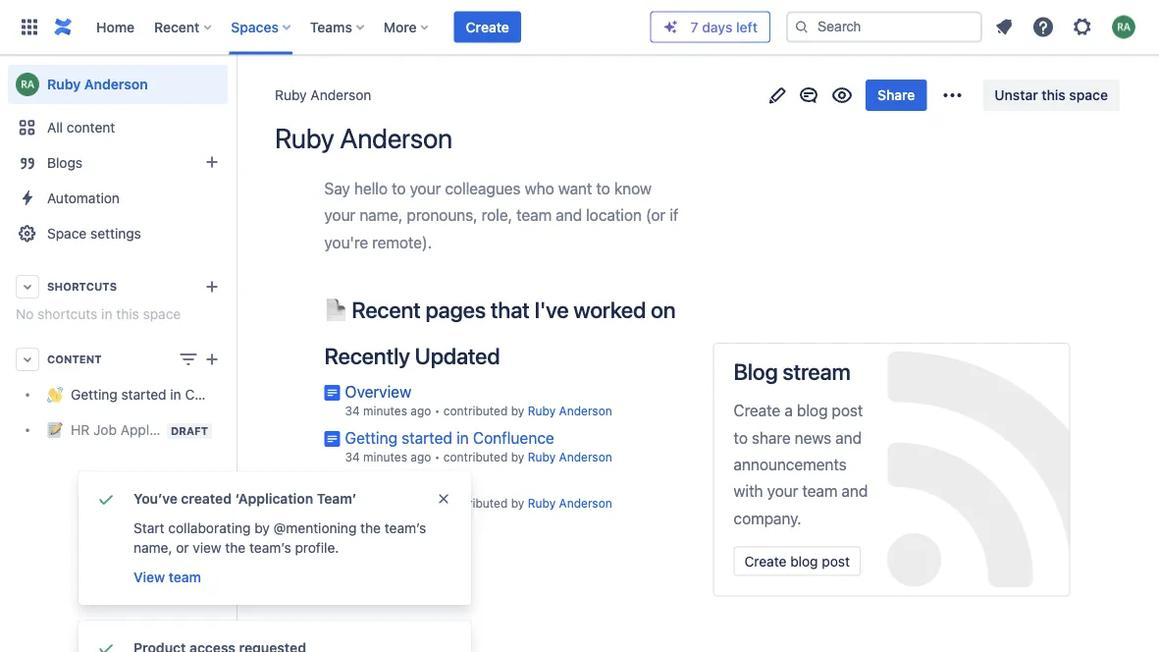 Task type: locate. For each thing, give the bounding box(es) containing it.
your
[[410, 179, 441, 197], [325, 206, 356, 224], [768, 482, 799, 501]]

1 horizontal spatial name,
[[360, 206, 403, 224]]

role,
[[482, 206, 513, 224]]

start watching image
[[831, 83, 855, 107]]

1 ago from the top
[[411, 404, 431, 418]]

confluence down the overview 34 minutes ago • contributed by ruby anderson
[[473, 428, 555, 447]]

tree containing getting started in confluence
[[8, 377, 258, 448]]

global element
[[12, 0, 651, 55]]

share
[[752, 428, 791, 447]]

no shortcuts in this space
[[16, 306, 181, 322]]

1 vertical spatial getting started in confluence link
[[345, 428, 555, 447]]

1 horizontal spatial recent
[[352, 296, 421, 323]]

1 vertical spatial this
[[116, 306, 139, 322]]

home link
[[90, 11, 141, 43]]

0 vertical spatial recent
[[154, 19, 200, 35]]

1 horizontal spatial confluence
[[473, 428, 555, 447]]

0 vertical spatial 34
[[345, 404, 360, 418]]

ruby up ruby anderson 34 minutes ago • contributed by ruby anderson
[[528, 450, 556, 464]]

0 horizontal spatial team's
[[250, 540, 291, 556]]

• up dismiss icon
[[435, 450, 440, 464]]

0 vertical spatial space
[[1070, 87, 1109, 103]]

that
[[491, 296, 530, 323]]

started for getting started in confluence
[[121, 386, 167, 403]]

getting down overview link
[[345, 428, 398, 447]]

0 horizontal spatial started
[[121, 386, 167, 403]]

0 vertical spatial this
[[1042, 87, 1066, 103]]

confluence inside space element
[[185, 386, 258, 403]]

recent
[[154, 19, 200, 35], [352, 296, 421, 323]]

your down announcements
[[768, 482, 799, 501]]

create right "more" dropdown button
[[466, 19, 510, 35]]

ago inside getting started in confluence 34 minutes ago • contributed by ruby anderson
[[411, 450, 431, 464]]

1 vertical spatial contributed
[[444, 450, 508, 464]]

by up ruby anderson 34 minutes ago • contributed by ruby anderson
[[511, 450, 525, 464]]

on
[[651, 296, 676, 323]]

1 vertical spatial space
[[143, 306, 181, 322]]

1 horizontal spatial space
[[1070, 87, 1109, 103]]

1 vertical spatial •
[[435, 450, 440, 464]]

anderson inside the overview 34 minutes ago • contributed by ruby anderson
[[559, 404, 613, 418]]

1 vertical spatial team's
[[250, 540, 291, 556]]

minutes
[[364, 404, 408, 418], [364, 450, 408, 464], [364, 496, 408, 510]]

34 inside ruby anderson 34 minutes ago • contributed by ruby anderson
[[345, 496, 360, 510]]

2 34 from the top
[[345, 450, 360, 464]]

job
[[93, 422, 117, 438]]

tree inside space element
[[8, 377, 258, 448]]

0 vertical spatial team's
[[385, 520, 427, 536]]

getting
[[71, 386, 118, 403], [345, 428, 398, 447]]

by inside getting started in confluence 34 minutes ago • contributed by ruby anderson
[[511, 450, 525, 464]]

1 horizontal spatial copy image
[[674, 297, 698, 321]]

2 minutes from the top
[[364, 450, 408, 464]]

in for getting started in confluence 34 minutes ago • contributed by ruby anderson
[[457, 428, 469, 447]]

1 horizontal spatial your
[[410, 179, 441, 197]]

ago up ruby anderson 34 minutes ago • contributed by ruby anderson
[[411, 450, 431, 464]]

you're
[[325, 233, 368, 251]]

•
[[435, 404, 440, 418], [435, 450, 440, 464], [435, 496, 440, 510]]

the right view
[[225, 540, 246, 556]]

2 vertical spatial contributed
[[444, 496, 508, 510]]

1 vertical spatial your
[[325, 206, 356, 224]]

ruby inside getting started in confluence 34 minutes ago • contributed by ruby anderson
[[528, 450, 556, 464]]

7 days left
[[691, 19, 758, 35]]

• down getting started in confluence 34 minutes ago • contributed by ruby anderson
[[435, 496, 440, 510]]

0 vertical spatial minutes
[[364, 404, 408, 418]]

2 horizontal spatial in
[[457, 428, 469, 447]]

anderson inside getting started in confluence 34 minutes ago • contributed by ruby anderson
[[559, 450, 613, 464]]

2 vertical spatial team
[[169, 569, 201, 585]]

confluence inside getting started in confluence 34 minutes ago • contributed by ruby anderson
[[473, 428, 555, 447]]

0 horizontal spatial the
[[225, 540, 246, 556]]

by down 'application
[[255, 520, 270, 536]]

2 contributed from the top
[[444, 450, 508, 464]]

spaces
[[231, 19, 279, 35]]

unstar
[[995, 87, 1039, 103]]

1 vertical spatial in
[[170, 386, 181, 403]]

automation link
[[8, 181, 228, 216]]

banner
[[0, 0, 1160, 55]]

-
[[184, 422, 191, 438]]

and inside say hello to your colleagues who want to know your name, pronouns, role, team and location (or if you're remote).
[[556, 206, 582, 224]]

create for create
[[466, 19, 510, 35]]

0 vertical spatial team
[[517, 206, 552, 224]]

change view image
[[177, 348, 200, 371]]

team
[[517, 206, 552, 224], [803, 482, 838, 501], [169, 569, 201, 585]]

banner containing home
[[0, 0, 1160, 55]]

all
[[47, 119, 63, 136]]

3 • from the top
[[435, 496, 440, 510]]

3 contributed from the top
[[444, 496, 508, 510]]

ruby anderson link inside space element
[[8, 65, 228, 104]]

share
[[878, 87, 916, 103]]

2 vertical spatial minutes
[[364, 496, 408, 510]]

0 vertical spatial post
[[832, 401, 864, 420]]

getting started in confluence link up the hr job applicant - isaac
[[8, 377, 258, 413]]

confluence for getting started in confluence
[[185, 386, 258, 403]]

0 horizontal spatial getting started in confluence link
[[8, 377, 258, 413]]

started up dismiss icon
[[402, 428, 453, 447]]

know
[[615, 179, 652, 197]]

this inside "button"
[[1042, 87, 1066, 103]]

ruby up getting started in confluence 34 minutes ago • contributed by ruby anderson
[[528, 404, 556, 418]]

getting started in confluence link down the overview 34 minutes ago • contributed by ruby anderson
[[345, 428, 555, 447]]

1 • from the top
[[435, 404, 440, 418]]

1 horizontal spatial in
[[170, 386, 181, 403]]

1 vertical spatial getting
[[345, 428, 398, 447]]

1 vertical spatial started
[[402, 428, 453, 447]]

create inside button
[[745, 553, 787, 569]]

dismiss image
[[436, 491, 452, 507]]

your up "pronouns,"
[[410, 179, 441, 197]]

create blog post button
[[734, 547, 861, 576]]

in down the overview 34 minutes ago • contributed by ruby anderson
[[457, 428, 469, 447]]

started up the hr job applicant - isaac
[[121, 386, 167, 403]]

1 horizontal spatial started
[[402, 428, 453, 447]]

confluence
[[185, 386, 258, 403], [473, 428, 555, 447]]

blog down company.
[[791, 553, 819, 569]]

anderson inside space element
[[84, 76, 148, 92]]

and down 'want'
[[556, 206, 582, 224]]

overview
[[345, 382, 412, 401]]

location
[[586, 206, 642, 224]]

0 horizontal spatial getting
[[71, 386, 118, 403]]

create a page image
[[200, 348, 224, 371]]

0 vertical spatial and
[[556, 206, 582, 224]]

create for create blog post
[[745, 553, 787, 569]]

hr job applicant - isaac
[[71, 422, 227, 438]]

contributed up getting started in confluence 34 minutes ago • contributed by ruby anderson
[[444, 404, 508, 418]]

team down announcements
[[803, 482, 838, 501]]

2 horizontal spatial team
[[803, 482, 838, 501]]

• inside getting started in confluence 34 minutes ago • contributed by ruby anderson
[[435, 450, 440, 464]]

team inside say hello to your colleagues who want to know your name, pronouns, role, team and location (or if you're remote).
[[517, 206, 552, 224]]

by
[[511, 404, 525, 418], [511, 450, 525, 464], [511, 496, 525, 510], [255, 520, 270, 536]]

1 contributed from the top
[[444, 404, 508, 418]]

0 vertical spatial create
[[466, 19, 510, 35]]

i've
[[535, 296, 569, 323]]

you've
[[134, 491, 178, 507]]

create down company.
[[745, 553, 787, 569]]

contributed
[[444, 404, 508, 418], [444, 450, 508, 464], [444, 496, 508, 510]]

ago down overview link
[[411, 404, 431, 418]]

1 horizontal spatial this
[[1042, 87, 1066, 103]]

ruby anderson
[[47, 76, 148, 92], [275, 87, 372, 103], [275, 122, 453, 154]]

appswitcher icon image
[[18, 15, 41, 39]]

overview link
[[345, 382, 412, 401]]

anderson
[[84, 76, 148, 92], [311, 87, 372, 103], [340, 122, 453, 154], [559, 404, 613, 418], [559, 450, 613, 464], [385, 474, 454, 493], [559, 496, 613, 510]]

1 34 from the top
[[345, 404, 360, 418]]

and right news at bottom
[[836, 428, 862, 447]]

0 vertical spatial your
[[410, 179, 441, 197]]

create up 'share'
[[734, 401, 781, 420]]

1 vertical spatial blog
[[791, 553, 819, 569]]

post
[[832, 401, 864, 420], [822, 553, 850, 569]]

1 horizontal spatial team
[[517, 206, 552, 224]]

getting inside getting started in confluence link
[[71, 386, 118, 403]]

0 vertical spatial copy image
[[674, 297, 698, 321]]

0 horizontal spatial your
[[325, 206, 356, 224]]

0 vertical spatial the
[[361, 520, 381, 536]]

shortcuts
[[47, 280, 117, 293]]

to inside create a blog post to share news and announcements with your team and company.
[[734, 428, 748, 447]]

this
[[1042, 87, 1066, 103], [116, 306, 139, 322]]

0 vertical spatial blog
[[797, 401, 828, 420]]

0 horizontal spatial in
[[101, 306, 112, 322]]

content
[[47, 353, 102, 366]]

getting inside getting started in confluence 34 minutes ago • contributed by ruby anderson
[[345, 428, 398, 447]]

0 vertical spatial name,
[[360, 206, 403, 224]]

in inside getting started in confluence 34 minutes ago • contributed by ruby anderson
[[457, 428, 469, 447]]

create a blog image
[[200, 150, 224, 174]]

recent up recently
[[352, 296, 421, 323]]

0 vertical spatial ago
[[411, 404, 431, 418]]

34 inside the overview 34 minutes ago • contributed by ruby anderson
[[345, 404, 360, 418]]

draft
[[171, 425, 208, 437]]

1 vertical spatial copy image
[[468, 643, 492, 652]]

to right 'want'
[[597, 179, 611, 197]]

1 vertical spatial team
[[803, 482, 838, 501]]

📄 recent pages that i've worked on
[[325, 296, 676, 323]]

name, inside say hello to your colleagues who want to know your name, pronouns, role, team and location (or if you're remote).
[[360, 206, 403, 224]]

confluence down create a page icon
[[185, 386, 258, 403]]

getting for getting started in confluence
[[71, 386, 118, 403]]

blog
[[797, 401, 828, 420], [791, 553, 819, 569]]

blog right a
[[797, 401, 828, 420]]

space settings
[[47, 225, 141, 242]]

copy image
[[674, 297, 698, 321], [468, 643, 492, 652]]

1 vertical spatial ago
[[411, 450, 431, 464]]

3 minutes from the top
[[364, 496, 408, 510]]

by down getting started in confluence 34 minutes ago • contributed by ruby anderson
[[511, 496, 525, 510]]

2 horizontal spatial your
[[768, 482, 799, 501]]

blog stream
[[734, 358, 851, 385]]

recent right home
[[154, 19, 200, 35]]

overview 34 minutes ago • contributed by ruby anderson
[[345, 382, 613, 418]]

ago left dismiss icon
[[411, 496, 431, 510]]

1 vertical spatial confluence
[[473, 428, 555, 447]]

and
[[556, 206, 582, 224], [836, 428, 862, 447], [842, 482, 869, 501]]

0 horizontal spatial team
[[169, 569, 201, 585]]

success image
[[94, 487, 118, 511]]

contributed inside getting started in confluence 34 minutes ago • contributed by ruby anderson
[[444, 450, 508, 464]]

blog inside create a blog post to share news and announcements with your team and company.
[[797, 401, 828, 420]]

team down or
[[169, 569, 201, 585]]

in down the change view image
[[170, 386, 181, 403]]

34 up team'
[[345, 450, 360, 464]]

3 ago from the top
[[411, 496, 431, 510]]

'application
[[235, 491, 313, 507]]

this right unstar
[[1042, 87, 1066, 103]]

34 down overview
[[345, 404, 360, 418]]

0 horizontal spatial recent
[[154, 19, 200, 35]]

collaborating
[[168, 520, 251, 536]]

2 • from the top
[[435, 450, 440, 464]]

0 vertical spatial confluence
[[185, 386, 258, 403]]

confluence image
[[51, 15, 75, 39], [51, 15, 75, 39]]

ago
[[411, 404, 431, 418], [411, 450, 431, 464], [411, 496, 431, 510]]

1 minutes from the top
[[364, 404, 408, 418]]

space down settings icon
[[1070, 87, 1109, 103]]

1 vertical spatial recent
[[352, 296, 421, 323]]

no
[[16, 306, 34, 322]]

contributed inside ruby anderson 34 minutes ago • contributed by ruby anderson
[[444, 496, 508, 510]]

0 vertical spatial getting started in confluence link
[[8, 377, 258, 413]]

settings
[[90, 225, 141, 242]]

want
[[559, 179, 593, 197]]

this inside space element
[[116, 306, 139, 322]]

isaac
[[194, 422, 227, 438]]

if
[[670, 206, 679, 224]]

0 horizontal spatial confluence
[[185, 386, 258, 403]]

confluence for getting started in confluence 34 minutes ago • contributed by ruby anderson
[[473, 428, 555, 447]]

the right @mentioning
[[361, 520, 381, 536]]

contributed inside the overview 34 minutes ago • contributed by ruby anderson
[[444, 404, 508, 418]]

1 vertical spatial create
[[734, 401, 781, 420]]

34
[[345, 404, 360, 418], [345, 450, 360, 464], [345, 496, 360, 510]]

3 34 from the top
[[345, 496, 360, 510]]

34 up @mentioning
[[345, 496, 360, 510]]

create inside create a blog post to share news and announcements with your team and company.
[[734, 401, 781, 420]]

0 vertical spatial contributed
[[444, 404, 508, 418]]

0 vertical spatial started
[[121, 386, 167, 403]]

ruby anderson up content
[[47, 76, 148, 92]]

team's
[[385, 520, 427, 536], [250, 540, 291, 556]]

you've created 'application team'
[[134, 491, 357, 507]]

ruby
[[47, 76, 81, 92], [275, 87, 307, 103], [275, 122, 334, 154], [528, 404, 556, 418], [528, 450, 556, 464], [345, 474, 381, 493], [528, 496, 556, 510]]

tree
[[8, 377, 258, 448]]

1 horizontal spatial getting
[[345, 428, 398, 447]]

2 horizontal spatial to
[[734, 428, 748, 447]]

1 vertical spatial post
[[822, 553, 850, 569]]

the
[[361, 520, 381, 536], [225, 540, 246, 556]]

getting up job
[[71, 386, 118, 403]]

content
[[67, 119, 115, 136]]

0 horizontal spatial name,
[[134, 540, 172, 556]]

space down shortcuts dropdown button
[[143, 306, 181, 322]]

contributed down getting started in confluence 34 minutes ago • contributed by ruby anderson
[[444, 496, 508, 510]]

contributed up ruby anderson 34 minutes ago • contributed by ruby anderson
[[444, 450, 508, 464]]

2 ago from the top
[[411, 450, 431, 464]]

create
[[466, 19, 510, 35], [734, 401, 781, 420], [745, 553, 787, 569]]

say hello to your colleagues who want to know your name, pronouns, role, team and location (or if you're remote).
[[325, 179, 683, 251]]

by up getting started in confluence 34 minutes ago • contributed by ruby anderson
[[511, 404, 525, 418]]

success image
[[94, 636, 118, 652]]

2 vertical spatial 34
[[345, 496, 360, 510]]

recently
[[325, 343, 410, 369]]

2 vertical spatial •
[[435, 496, 440, 510]]

0 vertical spatial in
[[101, 306, 112, 322]]

and down announcements
[[842, 482, 869, 501]]

to left 'share'
[[734, 428, 748, 447]]

2 vertical spatial in
[[457, 428, 469, 447]]

started inside tree
[[121, 386, 167, 403]]

1 vertical spatial 34
[[345, 450, 360, 464]]

getting for getting started in confluence 34 minutes ago • contributed by ruby anderson
[[345, 428, 398, 447]]

1 horizontal spatial the
[[361, 520, 381, 536]]

add shortcut image
[[200, 275, 224, 299]]

ruby up 'all'
[[47, 76, 81, 92]]

1 vertical spatial name,
[[134, 540, 172, 556]]

34 inside getting started in confluence 34 minutes ago • contributed by ruby anderson
[[345, 450, 360, 464]]

2 vertical spatial ago
[[411, 496, 431, 510]]

your down say
[[325, 206, 356, 224]]

this down shortcuts dropdown button
[[116, 306, 139, 322]]

name, down the start
[[134, 540, 172, 556]]

to right hello
[[392, 179, 406, 197]]

create blog post
[[745, 553, 850, 569]]

more button
[[378, 11, 437, 43]]

0 horizontal spatial this
[[116, 306, 139, 322]]

1 horizontal spatial getting started in confluence link
[[345, 428, 555, 447]]

teams button
[[304, 11, 372, 43]]

0 vertical spatial getting
[[71, 386, 118, 403]]

create inside global element
[[466, 19, 510, 35]]

2 vertical spatial your
[[768, 482, 799, 501]]

• up getting started in confluence 34 minutes ago • contributed by ruby anderson
[[435, 404, 440, 418]]

shortcuts button
[[8, 269, 228, 304]]

ruby right collapse sidebar icon
[[275, 87, 307, 103]]

in down shortcuts dropdown button
[[101, 306, 112, 322]]

0 vertical spatial •
[[435, 404, 440, 418]]

2 vertical spatial create
[[745, 553, 787, 569]]

name, down hello
[[360, 206, 403, 224]]

started inside getting started in confluence 34 minutes ago • contributed by ruby anderson
[[402, 428, 453, 447]]

team's down ruby anderson 34 minutes ago • contributed by ruby anderson
[[385, 520, 427, 536]]

space inside "button"
[[1070, 87, 1109, 103]]

0 horizontal spatial copy image
[[468, 643, 492, 652]]

recent inside dropdown button
[[154, 19, 200, 35]]

1 vertical spatial minutes
[[364, 450, 408, 464]]

pages
[[426, 296, 486, 323]]

team down who
[[517, 206, 552, 224]]

1 vertical spatial the
[[225, 540, 246, 556]]

automation
[[47, 190, 120, 206]]

space
[[1070, 87, 1109, 103], [143, 306, 181, 322]]

a
[[785, 401, 793, 420]]

team's left profile.
[[250, 540, 291, 556]]

team inside create a blog post to share news and announcements with your team and company.
[[803, 482, 838, 501]]



Task type: vqa. For each thing, say whether or not it's contained in the screenshot.
Publish...
no



Task type: describe. For each thing, give the bounding box(es) containing it.
with
[[734, 482, 764, 501]]

1 horizontal spatial to
[[597, 179, 611, 197]]

2 vertical spatial and
[[842, 482, 869, 501]]

in for getting started in confluence
[[170, 386, 181, 403]]

stream
[[783, 358, 851, 385]]

more
[[384, 19, 417, 35]]

create link
[[454, 11, 521, 43]]

updated
[[415, 343, 500, 369]]

content button
[[8, 342, 228, 377]]

collapse sidebar image
[[214, 65, 257, 104]]

in for no shortcuts in this space
[[101, 306, 112, 322]]

0 horizontal spatial space
[[143, 306, 181, 322]]

share button
[[866, 80, 928, 111]]

by inside ruby anderson 34 minutes ago • contributed by ruby anderson
[[511, 496, 525, 510]]

create for create a blog post to share news and announcements with your team and company.
[[734, 401, 781, 420]]

by inside start collaborating by @mentioning the team's name, or view the team's profile.
[[255, 520, 270, 536]]

minutes inside getting started in confluence 34 minutes ago • contributed by ruby anderson
[[364, 450, 408, 464]]

view
[[193, 540, 222, 556]]

or
[[176, 540, 189, 556]]

news
[[795, 428, 832, 447]]

getting started in confluence
[[71, 386, 258, 403]]

@mentioning
[[274, 520, 357, 536]]

worked
[[574, 296, 646, 323]]

unstar this space
[[995, 87, 1109, 103]]

space element
[[0, 55, 258, 652]]

ago inside the overview 34 minutes ago • contributed by ruby anderson
[[411, 404, 431, 418]]

help icon image
[[1032, 15, 1056, 39]]

ruby anderson inside space element
[[47, 76, 148, 92]]

hello
[[354, 179, 388, 197]]

recently updated
[[325, 343, 500, 369]]

📄
[[325, 296, 347, 323]]

view
[[134, 569, 165, 585]]

spaces button
[[225, 11, 298, 43]]

left
[[737, 19, 758, 35]]

hr
[[71, 422, 90, 438]]

1 vertical spatial and
[[836, 428, 862, 447]]

space settings link
[[8, 216, 228, 251]]

remote).
[[372, 233, 432, 251]]

shortcuts
[[37, 306, 98, 322]]

blogs
[[47, 155, 83, 171]]

• inside the overview 34 minutes ago • contributed by ruby anderson
[[435, 404, 440, 418]]

name, inside start collaborating by @mentioning the team's name, or view the team's profile.
[[134, 540, 172, 556]]

ruby up @mentioning
[[345, 474, 381, 493]]

say
[[325, 179, 350, 197]]

company.
[[734, 509, 802, 527]]

recent button
[[148, 11, 219, 43]]

0 horizontal spatial to
[[392, 179, 406, 197]]

1 horizontal spatial team's
[[385, 520, 427, 536]]

start collaborating by @mentioning the team's name, or view the team's profile.
[[134, 520, 427, 556]]

days
[[703, 19, 733, 35]]

announcements
[[734, 455, 847, 474]]

team'
[[317, 491, 357, 507]]

ruby anderson up hello
[[275, 122, 453, 154]]

profile.
[[295, 540, 339, 556]]

your inside create a blog post to share news and announcements with your team and company.
[[768, 482, 799, 501]]

start
[[134, 520, 165, 536]]

7 days left button
[[652, 12, 770, 42]]

ruby anderson 34 minutes ago • contributed by ruby anderson
[[345, 474, 613, 510]]

ruby inside space element
[[47, 76, 81, 92]]

pronouns,
[[407, 206, 478, 224]]

7
[[691, 19, 699, 35]]

premium icon image
[[664, 19, 679, 35]]

post inside button
[[822, 553, 850, 569]]

teams
[[310, 19, 352, 35]]

ruby inside the overview 34 minutes ago • contributed by ruby anderson
[[528, 404, 556, 418]]

view team link
[[132, 566, 203, 589]]

Search field
[[787, 11, 983, 43]]

minutes inside the overview 34 minutes ago • contributed by ruby anderson
[[364, 404, 408, 418]]

settings icon image
[[1072, 15, 1095, 39]]

post inside create a blog post to share news and announcements with your team and company.
[[832, 401, 864, 420]]

notification icon image
[[993, 15, 1017, 39]]

your profile and preferences image
[[1113, 15, 1136, 39]]

search image
[[795, 19, 810, 35]]

created
[[181, 491, 232, 507]]

home
[[96, 19, 135, 35]]

blog inside button
[[791, 553, 819, 569]]

ruby anderson down global element
[[275, 87, 372, 103]]

started for getting started in confluence 34 minutes ago • contributed by ruby anderson
[[402, 428, 453, 447]]

by inside the overview 34 minutes ago • contributed by ruby anderson
[[511, 404, 525, 418]]

colleagues
[[445, 179, 521, 197]]

ago inside ruby anderson 34 minutes ago • contributed by ruby anderson
[[411, 496, 431, 510]]

edit this page image
[[766, 83, 790, 107]]

applicant
[[121, 422, 180, 438]]

view team
[[134, 569, 201, 585]]

space
[[47, 225, 87, 242]]

create a blog post to share news and announcements with your team and company.
[[734, 401, 869, 527]]

blog
[[734, 358, 778, 385]]

• inside ruby anderson 34 minutes ago • contributed by ruby anderson
[[435, 496, 440, 510]]

all content
[[47, 119, 115, 136]]

who
[[525, 179, 555, 197]]

minutes inside ruby anderson 34 minutes ago • contributed by ruby anderson
[[364, 496, 408, 510]]

unstar this space button
[[984, 80, 1121, 111]]

ruby up say
[[275, 122, 334, 154]]

more actions image
[[941, 83, 965, 107]]

ruby down getting started in confluence 34 minutes ago • contributed by ruby anderson
[[528, 496, 556, 510]]

(or
[[646, 206, 666, 224]]

getting started in confluence 34 minutes ago • contributed by ruby anderson
[[345, 428, 613, 464]]

blogs link
[[8, 145, 228, 181]]



